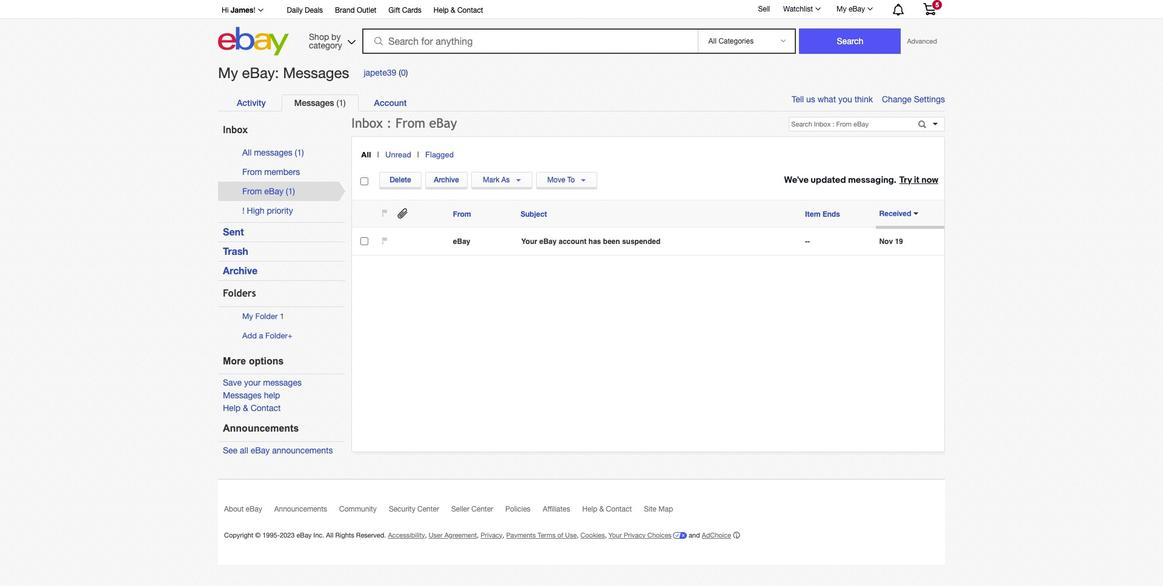 Task type: vqa. For each thing, say whether or not it's contained in the screenshot.
the top Announcements
yes



Task type: describe. For each thing, give the bounding box(es) containing it.
save your messages link
[[223, 378, 302, 388]]

2 privacy from the left
[[624, 532, 646, 539]]

account link
[[361, 94, 420, 111]]

messages inside save your messages messages help help & contact
[[223, 391, 262, 401]]

item ends link
[[805, 210, 840, 219]]

1 privacy from the left
[[481, 532, 502, 539]]

options
[[249, 356, 284, 366]]

site
[[644, 505, 656, 513]]

hi james !
[[222, 5, 255, 15]]

ends
[[823, 210, 840, 219]]

account
[[374, 97, 407, 108]]

us
[[806, 94, 815, 104]]

change settings link
[[882, 94, 945, 104]]

seller
[[451, 505, 469, 513]]

security center link
[[389, 505, 451, 519]]

my for my folder 1
[[242, 312, 253, 321]]

policies link
[[505, 505, 543, 519]]

my ebay: messages
[[218, 64, 349, 81]]

Search Inbox : From eBay text field
[[790, 117, 914, 131]]

2 horizontal spatial &
[[599, 505, 604, 513]]

about ebay
[[224, 505, 262, 513]]

advanced link
[[901, 29, 943, 53]]

all messages filter element
[[355, 148, 377, 162]]

advanced
[[907, 38, 937, 45]]

1 horizontal spatial your
[[609, 532, 622, 539]]

about
[[224, 505, 244, 513]]

sent
[[223, 226, 244, 238]]

announcements link
[[274, 505, 339, 519]]

now
[[922, 174, 938, 186]]

see all ebay announcements
[[223, 446, 333, 455]]

japete39
[[364, 68, 396, 78]]

5 , from the left
[[605, 532, 607, 539]]

japete39 ( 0 )
[[364, 68, 408, 78]]

save
[[223, 378, 242, 388]]

my for my ebay: messages
[[218, 64, 238, 81]]

all for all messages (1)
[[242, 148, 252, 157]]

center for seller center
[[471, 505, 493, 513]]

:
[[387, 116, 392, 131]]

gift cards
[[389, 6, 422, 15]]

trash
[[223, 246, 248, 257]]

mark as
[[483, 176, 510, 184]]

ebay left inc.
[[296, 532, 312, 539]]

2 , from the left
[[477, 532, 479, 539]]

see
[[223, 446, 238, 455]]

(
[[399, 68, 401, 78]]

1 horizontal spatial help & contact link
[[434, 4, 483, 18]]

daily deals
[[287, 6, 323, 15]]

inc.
[[313, 532, 324, 539]]

change settings
[[882, 94, 945, 104]]

delete
[[390, 175, 411, 184]]

priority
[[267, 206, 293, 216]]

announcements
[[272, 446, 333, 455]]

archive for archive button
[[434, 175, 459, 184]]

sent link
[[223, 226, 244, 238]]

payments
[[506, 532, 536, 539]]

0 vertical spatial folder
[[255, 312, 278, 321]]

contact inside save your messages messages help help & contact
[[251, 404, 281, 413]]

0 vertical spatial messages
[[283, 64, 349, 81]]

from right :
[[396, 116, 425, 131]]

reserved.
[[356, 532, 386, 539]]

messaging.
[[848, 174, 896, 186]]

your ebay account has been suspended link
[[521, 237, 802, 246]]

from link
[[453, 210, 471, 219]]

1 horizontal spatial all
[[326, 532, 333, 539]]

been
[[603, 237, 620, 246]]

brand outlet
[[335, 6, 376, 15]]

my folder 1 link
[[242, 312, 284, 321]]

tab list containing activity
[[224, 94, 932, 111]]

+
[[288, 331, 292, 341]]

0 vertical spatial messages
[[254, 148, 292, 157]]

shop by category button
[[304, 27, 358, 53]]

seller center
[[451, 505, 493, 513]]

2 vertical spatial help
[[582, 505, 597, 513]]

payments terms of use link
[[506, 532, 577, 539]]

help & contact inside account navigation
[[434, 6, 483, 15]]

none submit inside the shop by category banner
[[799, 28, 901, 54]]

change
[[882, 94, 912, 104]]

2 | from the left
[[417, 150, 419, 159]]

delete button
[[379, 172, 422, 188]]

as
[[501, 176, 510, 184]]

of
[[557, 532, 563, 539]]

from for from members
[[242, 167, 262, 177]]

move
[[547, 176, 565, 184]]

we've
[[784, 174, 809, 186]]

ebay down from link
[[453, 237, 470, 246]]

cookies
[[581, 532, 605, 539]]

activity link
[[224, 94, 278, 111]]

archive button
[[425, 172, 468, 188]]

1 horizontal spatial help & contact
[[582, 505, 632, 513]]

help inside save your messages messages help help & contact
[[223, 404, 241, 413]]

from ebay (1)
[[242, 187, 295, 196]]

about ebay link
[[224, 505, 274, 519]]

policies
[[505, 505, 531, 513]]

copyright © 1995-2023 ebay inc. all rights reserved. accessibility , user agreement , privacy , payments terms of use , cookies , your privacy choices
[[224, 532, 672, 539]]

suspended
[[622, 237, 660, 246]]

2 vertical spatial contact
[[606, 505, 632, 513]]

0 vertical spatial announcements
[[223, 423, 299, 434]]

site map
[[644, 505, 673, 513]]

contact inside account navigation
[[457, 6, 483, 15]]

from for from
[[453, 210, 471, 219]]

0 horizontal spatial help & contact link
[[223, 404, 281, 413]]

and adchoice
[[687, 532, 731, 539]]

use
[[565, 532, 577, 539]]

ebay inside account navigation
[[849, 5, 865, 13]]

your privacy choices link
[[609, 532, 687, 539]]

you
[[838, 94, 852, 104]]

4 , from the left
[[577, 532, 579, 539]]

all messages (1) link
[[242, 148, 304, 157]]

3 , from the left
[[502, 532, 504, 539]]

my for my ebay
[[837, 5, 847, 13]]

account navigation
[[215, 0, 945, 19]]

all for all | unread | flagged
[[361, 150, 371, 159]]

ebay right all
[[251, 446, 270, 455]]

flagged
[[425, 150, 454, 159]]

19
[[895, 237, 903, 246]]

submit search request image
[[917, 120, 930, 131]]

ebay right about
[[246, 505, 262, 513]]

0 link
[[401, 68, 406, 78]]

ebay:
[[242, 64, 279, 81]]

user
[[429, 532, 443, 539]]

from members link
[[242, 167, 300, 177]]

gift cards link
[[389, 4, 422, 18]]



Task type: locate. For each thing, give the bounding box(es) containing it.
1 vertical spatial messages
[[263, 378, 302, 388]]

nov
[[879, 237, 893, 246]]

2 vertical spatial messages
[[223, 391, 262, 401]]

inbox for inbox : from ebay
[[351, 116, 383, 131]]

mark
[[483, 176, 499, 184]]

(1) left account
[[337, 98, 346, 108]]

0 vertical spatial archive
[[434, 175, 459, 184]]

privacy left the choices
[[624, 532, 646, 539]]

messages up from members
[[254, 148, 292, 157]]

flagged link
[[425, 150, 454, 159]]

5
[[935, 1, 939, 8]]

your ebay account has been suspended
[[521, 237, 660, 246]]

add a folder +
[[242, 331, 292, 341]]

| right unread link
[[417, 150, 419, 159]]

2 horizontal spatial my
[[837, 5, 847, 13]]

sell link
[[753, 5, 775, 13]]

privacy down seller center link
[[481, 532, 502, 539]]

& inside account navigation
[[451, 6, 455, 15]]

contact left 'site'
[[606, 505, 632, 513]]

0 horizontal spatial |
[[377, 150, 379, 159]]

& right cards
[[451, 6, 455, 15]]

0 vertical spatial !
[[253, 6, 255, 15]]

0 horizontal spatial help
[[223, 404, 241, 413]]

&
[[451, 6, 455, 15], [243, 404, 248, 413], [599, 505, 604, 513]]

messages up help
[[263, 378, 302, 388]]

1 vertical spatial announcements
[[274, 505, 327, 513]]

(1) up members
[[295, 148, 304, 157]]

None submit
[[799, 28, 901, 54]]

0 horizontal spatial all
[[242, 148, 252, 157]]

0 vertical spatial &
[[451, 6, 455, 15]]

help & contact link right cards
[[434, 4, 483, 18]]

0 horizontal spatial inbox
[[223, 124, 248, 136]]

0 horizontal spatial help & contact
[[434, 6, 483, 15]]

|
[[377, 150, 379, 159], [417, 150, 419, 159]]

1 | from the left
[[377, 150, 379, 159]]

1 vertical spatial help & contact
[[582, 505, 632, 513]]

folder right a
[[265, 331, 288, 341]]

save your messages messages help help & contact
[[223, 378, 302, 413]]

0 vertical spatial (1)
[[337, 98, 346, 108]]

more
[[223, 356, 246, 366]]

1 horizontal spatial contact
[[457, 6, 483, 15]]

my ebay link
[[830, 2, 878, 16]]

1 , from the left
[[425, 532, 427, 539]]

1 horizontal spatial center
[[471, 505, 493, 513]]

help
[[434, 6, 449, 15], [223, 404, 241, 413], [582, 505, 597, 513]]

messages (1)
[[294, 97, 346, 108]]

0 horizontal spatial center
[[417, 505, 439, 513]]

ebay up flagged on the top left
[[429, 116, 457, 131]]

rights
[[335, 532, 354, 539]]

help inside account navigation
[[434, 6, 449, 15]]

2 horizontal spatial contact
[[606, 505, 632, 513]]

accessibility link
[[388, 532, 425, 539]]

1 vertical spatial archive
[[223, 265, 258, 277]]

, left the user
[[425, 532, 427, 539]]

contact
[[457, 6, 483, 15], [251, 404, 281, 413], [606, 505, 632, 513]]

james
[[231, 5, 253, 15]]

1 horizontal spatial |
[[417, 150, 419, 159]]

from up ebay link
[[453, 210, 471, 219]]

what
[[818, 94, 836, 104]]

0 vertical spatial help & contact
[[434, 6, 483, 15]]

has
[[589, 237, 601, 246]]

! right hi
[[253, 6, 255, 15]]

trash link
[[223, 246, 248, 257]]

1 vertical spatial messages
[[294, 97, 334, 108]]

from up high
[[242, 187, 262, 196]]

ebay right watchlist 'link'
[[849, 5, 865, 13]]

all
[[240, 446, 248, 455]]

cookies link
[[581, 532, 605, 539]]

1 center from the left
[[417, 505, 439, 513]]

try it now link
[[899, 174, 938, 186]]

1 vertical spatial contact
[[251, 404, 281, 413]]

my left ebay:
[[218, 64, 238, 81]]

1 vertical spatial (1)
[[295, 148, 304, 157]]

& inside save your messages messages help help & contact
[[243, 404, 248, 413]]

search image
[[374, 37, 383, 45]]

inbox : from ebay
[[351, 116, 457, 131]]

0 vertical spatial help & contact link
[[434, 4, 483, 18]]

think
[[855, 94, 873, 104]]

site map link
[[644, 505, 685, 519]]

0 vertical spatial my
[[837, 5, 847, 13]]

account
[[559, 237, 587, 246]]

2 vertical spatial help & contact link
[[582, 505, 644, 519]]

my inside account navigation
[[837, 5, 847, 13]]

deals
[[305, 6, 323, 15]]

2 vertical spatial my
[[242, 312, 253, 321]]

0 horizontal spatial privacy
[[481, 532, 502, 539]]

all up from members
[[242, 148, 252, 157]]

5 link
[[916, 0, 943, 18]]

messages inside save your messages messages help help & contact
[[263, 378, 302, 388]]

ebay link
[[453, 237, 518, 246]]

announcements up all
[[223, 423, 299, 434]]

! high priority
[[242, 206, 293, 216]]

shop by category
[[309, 32, 342, 50]]

add
[[242, 331, 257, 341]]

your down subject link
[[521, 237, 537, 246]]

, left cookies
[[577, 532, 579, 539]]

0 vertical spatial your
[[521, 237, 537, 246]]

Search for anything text field
[[364, 30, 696, 53]]

2 center from the left
[[471, 505, 493, 513]]

1 horizontal spatial archive
[[434, 175, 459, 184]]

sell
[[758, 5, 770, 13]]

1 vertical spatial help
[[223, 404, 241, 413]]

move to
[[547, 176, 575, 184]]

(1) inside messages (1)
[[337, 98, 346, 108]]

archive down flagged on the top left
[[434, 175, 459, 184]]

help & contact link down messages help link
[[223, 404, 281, 413]]

see all ebay announcements link
[[223, 446, 333, 455]]

help down messages help link
[[223, 404, 241, 413]]

tell us what you think
[[792, 94, 873, 104]]

0
[[401, 68, 406, 78]]

your right cookies
[[609, 532, 622, 539]]

messages down save
[[223, 391, 262, 401]]

from for from ebay (1)
[[242, 187, 262, 196]]

2 vertical spatial &
[[599, 505, 604, 513]]

help right cards
[[434, 6, 449, 15]]

choices
[[647, 532, 672, 539]]

messages down my ebay: messages
[[294, 97, 334, 108]]

from ebay (1) link
[[242, 187, 295, 196]]

2 - from the left
[[808, 237, 810, 246]]

all right inc.
[[326, 532, 333, 539]]

security center
[[389, 505, 439, 513]]

and
[[689, 532, 700, 539]]

announcements up 2023
[[274, 505, 327, 513]]

0 horizontal spatial &
[[243, 404, 248, 413]]

folder left 1
[[255, 312, 278, 321]]

affiliates link
[[543, 505, 582, 519]]

unread
[[385, 150, 411, 159]]

watchlist link
[[777, 2, 826, 16]]

center right security
[[417, 505, 439, 513]]

1 horizontal spatial privacy
[[624, 532, 646, 539]]

center right 'seller' at the left of page
[[471, 505, 493, 513]]

!
[[253, 6, 255, 15], [242, 206, 245, 216]]

center for security center
[[417, 505, 439, 513]]

try
[[899, 174, 912, 186]]

my up add
[[242, 312, 253, 321]]

(1) for all messages (1)
[[295, 148, 304, 157]]

0 horizontal spatial your
[[521, 237, 537, 246]]

1 vertical spatial help & contact link
[[223, 404, 281, 413]]

tell us what you think link
[[792, 94, 882, 104]]

contact down help
[[251, 404, 281, 413]]

brand outlet link
[[335, 4, 376, 18]]

sort by flag link image
[[382, 209, 388, 218]]

cards
[[402, 6, 422, 15]]

| left unread in the top of the page
[[377, 150, 379, 159]]

seller center link
[[451, 505, 505, 519]]

2 horizontal spatial help
[[582, 505, 597, 513]]

my
[[837, 5, 847, 13], [218, 64, 238, 81], [242, 312, 253, 321]]

daily
[[287, 6, 303, 15]]

0 horizontal spatial contact
[[251, 404, 281, 413]]

all
[[242, 148, 252, 157], [361, 150, 371, 159], [326, 532, 333, 539]]

accessibility
[[388, 532, 425, 539]]

folder
[[255, 312, 278, 321], [265, 331, 288, 341]]

,
[[425, 532, 427, 539], [477, 532, 479, 539], [502, 532, 504, 539], [577, 532, 579, 539], [605, 532, 607, 539]]

more options
[[223, 356, 284, 366]]

1 vertical spatial &
[[243, 404, 248, 413]]

& up cookies
[[599, 505, 604, 513]]

from members
[[242, 167, 300, 177]]

! inside hi james !
[[253, 6, 255, 15]]

map
[[658, 505, 673, 513]]

from up from ebay (1)
[[242, 167, 262, 177]]

0 vertical spatial contact
[[457, 6, 483, 15]]

, left privacy link
[[477, 532, 479, 539]]

all left unread in the top of the page
[[361, 150, 371, 159]]

1 vertical spatial my
[[218, 64, 238, 81]]

ebay down from members link on the top left of the page
[[264, 187, 283, 196]]

item ends
[[805, 210, 840, 219]]

0 horizontal spatial archive
[[223, 265, 258, 277]]

0 horizontal spatial !
[[242, 206, 245, 216]]

1995-
[[262, 532, 280, 539]]

1 horizontal spatial &
[[451, 6, 455, 15]]

adchoice
[[702, 532, 731, 539]]

my folder 1
[[242, 312, 284, 321]]

your
[[244, 378, 261, 388]]

contact right cards
[[457, 6, 483, 15]]

privacy link
[[481, 532, 502, 539]]

gift
[[389, 6, 400, 15]]

sort by attachment link image
[[397, 208, 409, 219]]

None checkbox
[[382, 237, 388, 246], [360, 238, 368, 246], [382, 237, 388, 246], [360, 238, 368, 246]]

japete39 link
[[364, 68, 396, 78]]

settings
[[914, 94, 945, 104]]

2 horizontal spatial all
[[361, 150, 371, 159]]

privacy
[[481, 532, 502, 539], [624, 532, 646, 539]]

inbox for inbox
[[223, 124, 248, 136]]

1 vertical spatial !
[[242, 206, 245, 216]]

1 horizontal spatial inbox
[[351, 116, 383, 131]]

archive inside button
[[434, 175, 459, 184]]

help & contact link up the cookies link
[[582, 505, 644, 519]]

messages help link
[[223, 391, 280, 401]]

(1)
[[337, 98, 346, 108], [295, 148, 304, 157], [286, 187, 295, 196]]

& down messages help link
[[243, 404, 248, 413]]

(1) for from ebay (1)
[[286, 187, 295, 196]]

inbox down activity link
[[223, 124, 248, 136]]

shop by category banner
[[215, 0, 945, 59]]

folders
[[223, 288, 256, 300]]

my right watchlist 'link'
[[837, 5, 847, 13]]

0 horizontal spatial my
[[218, 64, 238, 81]]

archive down trash link
[[223, 265, 258, 277]]

help & contact right cards
[[434, 6, 483, 15]]

inbox left :
[[351, 116, 383, 131]]

tab list
[[224, 94, 932, 111]]

ebay left account
[[539, 237, 557, 246]]

1 vertical spatial your
[[609, 532, 622, 539]]

1 - from the left
[[805, 237, 808, 246]]

archive for archive 'link'
[[223, 265, 258, 277]]

2 vertical spatial (1)
[[286, 187, 295, 196]]

we've updated messaging. try it now
[[784, 174, 938, 186]]

1 horizontal spatial my
[[242, 312, 253, 321]]

activity
[[237, 97, 266, 108]]

1
[[280, 312, 284, 321]]

, right use
[[605, 532, 607, 539]]

help up cookies
[[582, 505, 597, 513]]

adchoice link
[[702, 532, 740, 539]]

2 horizontal spatial help & contact link
[[582, 505, 644, 519]]

move to link
[[536, 172, 597, 188]]

messages down category
[[283, 64, 349, 81]]

nov 19
[[879, 237, 903, 246]]

(1) down members
[[286, 187, 295, 196]]

! left high
[[242, 206, 245, 216]]

None checkbox
[[360, 178, 368, 185]]

, left the 'payments'
[[502, 532, 504, 539]]

1 vertical spatial folder
[[265, 331, 288, 341]]

brand
[[335, 6, 355, 15]]

my ebay
[[837, 5, 865, 13]]

1 horizontal spatial !
[[253, 6, 255, 15]]

help & contact up the cookies link
[[582, 505, 632, 513]]

1 horizontal spatial help
[[434, 6, 449, 15]]

0 vertical spatial help
[[434, 6, 449, 15]]



